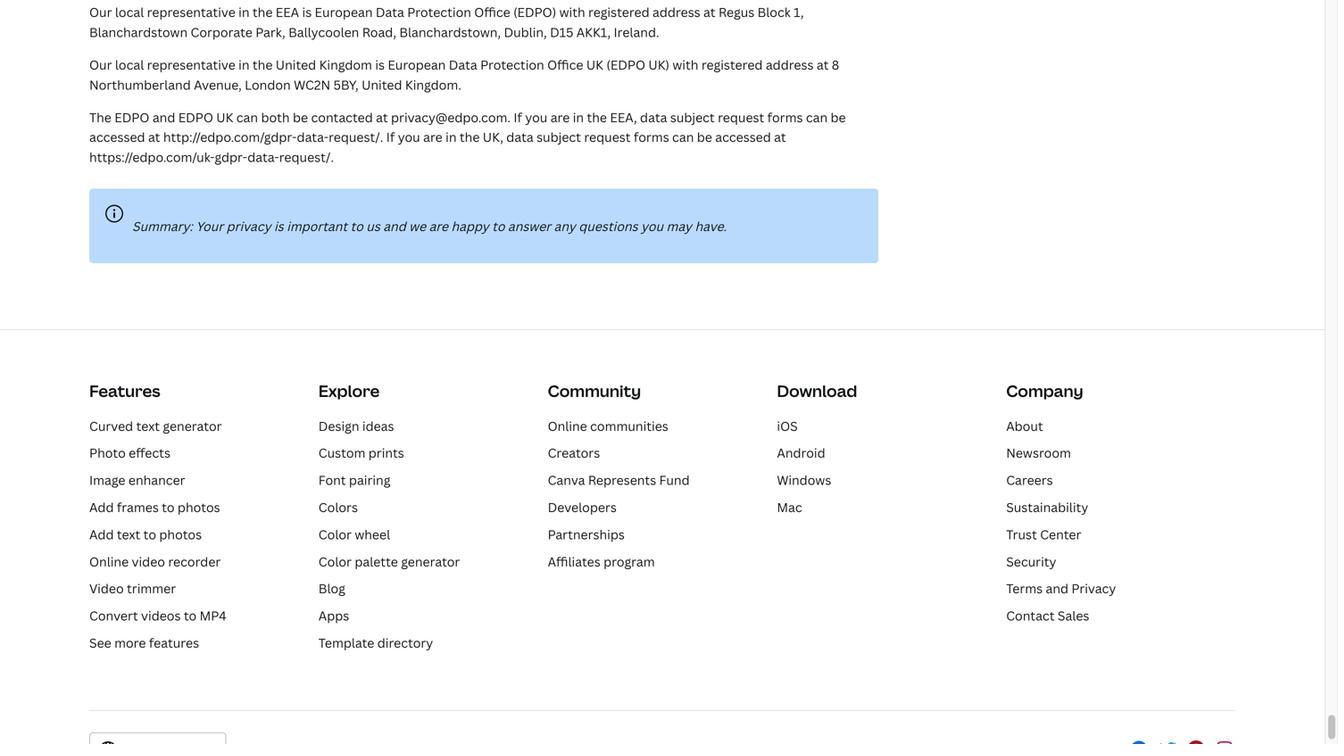 Task type: vqa. For each thing, say whether or not it's contained in the screenshot.
top address
yes



Task type: locate. For each thing, give the bounding box(es) containing it.
united right 5by,
[[362, 76, 402, 93]]

office up dublin,
[[474, 4, 511, 21]]

0 vertical spatial color
[[319, 526, 352, 543]]

color down colors
[[319, 526, 352, 543]]

2 our from the top
[[89, 56, 112, 73]]

1 horizontal spatial european
[[388, 56, 446, 73]]

text
[[136, 418, 160, 435], [117, 526, 140, 543]]

data down the blanchardstown,
[[449, 56, 477, 73]]

is right eea
[[302, 4, 312, 21]]

online video recorder
[[89, 553, 221, 570]]

1 horizontal spatial protection
[[481, 56, 545, 73]]

1 vertical spatial data-
[[248, 149, 279, 166]]

european inside our local representative in the united kingdom is european data protection office uk (edpo uk) with registered address at 8 northumberland avenue, london wc2n 5by, united kingdom.
[[388, 56, 446, 73]]

1 horizontal spatial data-
[[297, 129, 329, 146]]

and inside the edpo and edpo uk can both be contacted at privacy@edpo.com. if you are in the eea, data subject request forms can be accessed at http://edpo.com/gdpr-data-request/. if you are in the uk, data subject request forms can be accessed at https://edpo.com/uk-gdpr-data-request/.
[[153, 109, 175, 126]]

0 horizontal spatial edpo
[[115, 109, 150, 126]]

office inside our local representative in the eea is european data protection office (edpo) with registered address at regus block 1, blanchardstown corporate park, ballycoolen road, blanchardstown, dublin, d15 akk1, ireland.
[[474, 4, 511, 21]]

1 vertical spatial data
[[507, 129, 534, 146]]

protection inside our local representative in the united kingdom is european data protection office uk (edpo uk) with registered address at 8 northumberland avenue, london wc2n 5by, united kingdom.
[[481, 56, 545, 73]]

to up video
[[143, 526, 156, 543]]

1 vertical spatial add
[[89, 526, 114, 543]]

0 horizontal spatial data-
[[248, 149, 279, 166]]

0 vertical spatial subject
[[671, 109, 715, 126]]

accessed
[[89, 129, 145, 146], [716, 129, 771, 146]]

0 vertical spatial with
[[560, 4, 586, 21]]

0 horizontal spatial uk
[[216, 109, 233, 126]]

0 horizontal spatial and
[[153, 109, 175, 126]]

curved
[[89, 418, 133, 435]]

united
[[276, 56, 316, 73], [362, 76, 402, 93]]

representative
[[147, 4, 236, 21], [147, 56, 236, 73]]

2 horizontal spatial you
[[641, 218, 664, 235]]

program
[[604, 553, 655, 570]]

online up video
[[89, 553, 129, 570]]

1 vertical spatial request
[[584, 129, 631, 146]]

0 vertical spatial photos
[[178, 499, 220, 516]]

1 horizontal spatial with
[[673, 56, 699, 73]]

uk,
[[483, 129, 504, 146]]

0 vertical spatial data
[[640, 109, 667, 126]]

uk up http://edpo.com/gdpr-
[[216, 109, 233, 126]]

0 vertical spatial is
[[302, 4, 312, 21]]

add for add frames to photos
[[89, 499, 114, 516]]

1 vertical spatial our
[[89, 56, 112, 73]]

is down "road,"
[[375, 56, 385, 73]]

protection inside our local representative in the eea is european data protection office (edpo) with registered address at regus block 1, blanchardstown corporate park, ballycoolen road, blanchardstown, dublin, d15 akk1, ireland.
[[407, 4, 471, 21]]

you
[[525, 109, 548, 126], [398, 129, 420, 146], [641, 218, 664, 235]]

0 horizontal spatial request
[[584, 129, 631, 146]]

text up effects
[[136, 418, 160, 435]]

subject right the "uk,"
[[537, 129, 581, 146]]

to down enhancer
[[162, 499, 175, 516]]

0 vertical spatial if
[[514, 109, 522, 126]]

united up wc2n
[[276, 56, 316, 73]]

the left the "uk,"
[[460, 129, 480, 146]]

0 vertical spatial data-
[[297, 129, 329, 146]]

0 vertical spatial are
[[551, 109, 570, 126]]

1 our from the top
[[89, 4, 112, 21]]

2 accessed from the left
[[716, 129, 771, 146]]

local inside our local representative in the united kingdom is european data protection office uk (edpo uk) with registered address at 8 northumberland avenue, london wc2n 5by, united kingdom.
[[115, 56, 144, 73]]

1 horizontal spatial uk
[[587, 56, 604, 73]]

1 horizontal spatial generator
[[401, 553, 460, 570]]

text down frames
[[117, 526, 140, 543]]

0 vertical spatial registered
[[589, 4, 650, 21]]

2 local from the top
[[115, 56, 144, 73]]

trust center
[[1007, 526, 1082, 543]]

park,
[[256, 24, 285, 41]]

0 vertical spatial uk
[[587, 56, 604, 73]]

online communities link
[[548, 418, 669, 435]]

to
[[351, 218, 363, 235], [492, 218, 505, 235], [162, 499, 175, 516], [143, 526, 156, 543], [184, 608, 197, 625]]

more
[[114, 635, 146, 652]]

0 vertical spatial united
[[276, 56, 316, 73]]

d15
[[550, 24, 574, 41]]

edpo right the at the top left of the page
[[115, 109, 150, 126]]

to for convert videos to mp4
[[184, 608, 197, 625]]

videos
[[141, 608, 181, 625]]

1 horizontal spatial data
[[449, 56, 477, 73]]

is
[[302, 4, 312, 21], [375, 56, 385, 73], [274, 218, 284, 235]]

0 vertical spatial you
[[525, 109, 548, 126]]

1 vertical spatial color
[[319, 553, 352, 570]]

generator right palette
[[401, 553, 460, 570]]

data right the "uk,"
[[507, 129, 534, 146]]

text for curved
[[136, 418, 160, 435]]

image enhancer
[[89, 472, 185, 489]]

(edpo)
[[514, 4, 557, 21]]

generator up effects
[[163, 418, 222, 435]]

office inside our local representative in the united kingdom is european data protection office uk (edpo uk) with registered address at 8 northumberland avenue, london wc2n 5by, united kingdom.
[[548, 56, 584, 73]]

sustainability
[[1007, 499, 1089, 516]]

our inside our local representative in the eea is european data protection office (edpo) with registered address at regus block 1, blanchardstown corporate park, ballycoolen road, blanchardstown, dublin, d15 akk1, ireland.
[[89, 4, 112, 21]]

representative inside our local representative in the eea is european data protection office (edpo) with registered address at regus block 1, blanchardstown corporate park, ballycoolen road, blanchardstown, dublin, d15 akk1, ireland.
[[147, 4, 236, 21]]

colors
[[319, 499, 358, 516]]

apps link
[[319, 608, 349, 625]]

0 vertical spatial data
[[376, 4, 404, 21]]

1 add from the top
[[89, 499, 114, 516]]

2 vertical spatial is
[[274, 218, 284, 235]]

registered
[[589, 4, 650, 21], [702, 56, 763, 73]]

both
[[261, 109, 290, 126]]

and right us on the top
[[383, 218, 406, 235]]

the up london
[[253, 56, 273, 73]]

are left eea,
[[551, 109, 570, 126]]

forms
[[768, 109, 803, 126], [634, 129, 669, 146]]

2 representative from the top
[[147, 56, 236, 73]]

1 edpo from the left
[[115, 109, 150, 126]]

data
[[640, 109, 667, 126], [507, 129, 534, 146]]

0 horizontal spatial online
[[89, 553, 129, 570]]

1 vertical spatial registered
[[702, 56, 763, 73]]

the up 'park,'
[[253, 4, 273, 21]]

affiliates program link
[[548, 553, 655, 570]]

you left 'may' at top
[[641, 218, 664, 235]]

curved text generator link
[[89, 418, 222, 435]]

online for online video recorder
[[89, 553, 129, 570]]

avenue,
[[194, 76, 242, 93]]

edpo down 'avenue,'
[[178, 109, 213, 126]]

English (US) button
[[89, 733, 227, 745]]

(edpo
[[607, 56, 646, 73]]

our up blanchardstown
[[89, 4, 112, 21]]

affiliates program
[[548, 553, 655, 570]]

1 vertical spatial protection
[[481, 56, 545, 73]]

0 horizontal spatial data
[[507, 129, 534, 146]]

1 horizontal spatial united
[[362, 76, 402, 93]]

office
[[474, 4, 511, 21], [548, 56, 584, 73]]

color palette generator link
[[319, 553, 460, 570]]

1 horizontal spatial can
[[672, 129, 694, 146]]

center
[[1041, 526, 1082, 543]]

fund
[[660, 472, 690, 489]]

in inside our local representative in the eea is european data protection office (edpo) with registered address at regus block 1, blanchardstown corporate park, ballycoolen road, blanchardstown, dublin, d15 akk1, ireland.
[[239, 4, 250, 21]]

1 vertical spatial united
[[362, 76, 402, 93]]

eea,
[[610, 109, 637, 126]]

1 vertical spatial photos
[[159, 526, 202, 543]]

protection down dublin,
[[481, 56, 545, 73]]

road,
[[362, 24, 396, 41]]

1 vertical spatial forms
[[634, 129, 669, 146]]

address
[[653, 4, 701, 21], [766, 56, 814, 73]]

online up creators at the bottom left
[[548, 418, 587, 435]]

uk left (edpo
[[587, 56, 604, 73]]

2 vertical spatial and
[[1046, 581, 1069, 598]]

and down "northumberland"
[[153, 109, 175, 126]]

kingdom.
[[405, 76, 462, 93]]

1 vertical spatial local
[[115, 56, 144, 73]]

eea
[[276, 4, 299, 21]]

photos up recorder
[[159, 526, 202, 543]]

add down image
[[89, 499, 114, 516]]

block
[[758, 4, 791, 21]]

in up corporate
[[239, 4, 250, 21]]

0 vertical spatial generator
[[163, 418, 222, 435]]

windows link
[[777, 472, 832, 489]]

is inside our local representative in the united kingdom is european data protection office uk (edpo uk) with registered address at 8 northumberland avenue, london wc2n 5by, united kingdom.
[[375, 56, 385, 73]]

1 horizontal spatial edpo
[[178, 109, 213, 126]]

convert
[[89, 608, 138, 625]]

request/. down both
[[279, 149, 334, 166]]

our local representative in the eea is european data protection office (edpo) with registered address at regus block 1, blanchardstown corporate park, ballycoolen road, blanchardstown, dublin, d15 akk1, ireland.
[[89, 4, 804, 41]]

2 horizontal spatial is
[[375, 56, 385, 73]]

1,
[[794, 4, 804, 21]]

1 color from the top
[[319, 526, 352, 543]]

address inside our local representative in the united kingdom is european data protection office uk (edpo uk) with registered address at 8 northumberland avenue, london wc2n 5by, united kingdom.
[[766, 56, 814, 73]]

photos down enhancer
[[178, 499, 220, 516]]

0 vertical spatial add
[[89, 499, 114, 516]]

summary: your privacy is important to us and we are happy to answer any questions you may have.
[[132, 218, 727, 235]]

0 vertical spatial text
[[136, 418, 160, 435]]

sustainability link
[[1007, 499, 1089, 516]]

is right privacy
[[274, 218, 284, 235]]

you down our local representative in the united kingdom is european data protection office uk (edpo uk) with registered address at 8 northumberland avenue, london wc2n 5by, united kingdom.
[[525, 109, 548, 126]]

1 horizontal spatial office
[[548, 56, 584, 73]]

uk inside our local representative in the united kingdom is european data protection office uk (edpo uk) with registered address at 8 northumberland avenue, london wc2n 5by, united kingdom.
[[587, 56, 604, 73]]

generator for color palette generator
[[401, 553, 460, 570]]

1 horizontal spatial data
[[640, 109, 667, 126]]

address inside our local representative in the eea is european data protection office (edpo) with registered address at regus block 1, blanchardstown corporate park, ballycoolen road, blanchardstown, dublin, d15 akk1, ireland.
[[653, 4, 701, 21]]

protection up the blanchardstown,
[[407, 4, 471, 21]]

representative inside our local representative in the united kingdom is european data protection office uk (edpo uk) with registered address at 8 northumberland avenue, london wc2n 5by, united kingdom.
[[147, 56, 236, 73]]

android
[[777, 445, 826, 462]]

0 horizontal spatial protection
[[407, 4, 471, 21]]

color up blog at the bottom
[[319, 553, 352, 570]]

2 horizontal spatial and
[[1046, 581, 1069, 598]]

request/. down contacted
[[329, 129, 383, 146]]

0 horizontal spatial generator
[[163, 418, 222, 435]]

0 horizontal spatial european
[[315, 4, 373, 21]]

our up "northumberland"
[[89, 56, 112, 73]]

0 vertical spatial and
[[153, 109, 175, 126]]

2 edpo from the left
[[178, 109, 213, 126]]

1 local from the top
[[115, 4, 144, 21]]

0 vertical spatial representative
[[147, 4, 236, 21]]

to left mp4 at bottom
[[184, 608, 197, 625]]

with up d15
[[560, 4, 586, 21]]

our for our local representative in the eea is european data protection office (edpo) with registered address at regus block 1, blanchardstown corporate park, ballycoolen road, blanchardstown, dublin, d15 akk1, ireland.
[[89, 4, 112, 21]]

uk
[[587, 56, 604, 73], [216, 109, 233, 126]]

video trimmer link
[[89, 581, 176, 598]]

1 horizontal spatial subject
[[671, 109, 715, 126]]

if down privacy@edpo.com.
[[386, 129, 395, 146]]

data up "road,"
[[376, 4, 404, 21]]

to for add text to photos
[[143, 526, 156, 543]]

canva
[[548, 472, 585, 489]]

data right eea,
[[640, 109, 667, 126]]

1 vertical spatial data
[[449, 56, 477, 73]]

and up contact sales
[[1046, 581, 1069, 598]]

add up video
[[89, 526, 114, 543]]

creators link
[[548, 445, 600, 462]]

about link
[[1007, 418, 1044, 435]]

mac link
[[777, 499, 803, 516]]

our local representative in the united kingdom is european data protection office uk (edpo uk) with registered address at 8 northumberland avenue, london wc2n 5by, united kingdom.
[[89, 56, 840, 93]]

0 horizontal spatial address
[[653, 4, 701, 21]]

blanchardstown
[[89, 24, 188, 41]]

address up ireland.
[[653, 4, 701, 21]]

apps
[[319, 608, 349, 625]]

1 horizontal spatial accessed
[[716, 129, 771, 146]]

canva represents fund
[[548, 472, 690, 489]]

see more features link
[[89, 635, 199, 652]]

add frames to photos link
[[89, 499, 220, 516]]

office down d15
[[548, 56, 584, 73]]

0 horizontal spatial subject
[[537, 129, 581, 146]]

with right uk)
[[673, 56, 699, 73]]

1 vertical spatial text
[[117, 526, 140, 543]]

0 horizontal spatial with
[[560, 4, 586, 21]]

and
[[153, 109, 175, 126], [383, 218, 406, 235], [1046, 581, 1069, 598]]

1 vertical spatial representative
[[147, 56, 236, 73]]

1 vertical spatial address
[[766, 56, 814, 73]]

color for color palette generator
[[319, 553, 352, 570]]

2 add from the top
[[89, 526, 114, 543]]

subject right eea,
[[671, 109, 715, 126]]

0 vertical spatial local
[[115, 4, 144, 21]]

to right "happy"
[[492, 218, 505, 235]]

0 horizontal spatial be
[[293, 109, 308, 126]]

0 vertical spatial office
[[474, 4, 511, 21]]

video
[[89, 581, 124, 598]]

in inside our local representative in the united kingdom is european data protection office uk (edpo uk) with registered address at 8 northumberland avenue, london wc2n 5by, united kingdom.
[[239, 56, 250, 73]]

1 vertical spatial with
[[673, 56, 699, 73]]

are down privacy@edpo.com.
[[423, 129, 443, 146]]

1 horizontal spatial and
[[383, 218, 406, 235]]

address left the 8
[[766, 56, 814, 73]]

local up blanchardstown
[[115, 4, 144, 21]]

request
[[718, 109, 765, 126], [584, 129, 631, 146]]

photo effects link
[[89, 445, 171, 462]]

our inside our local representative in the united kingdom is european data protection office uk (edpo uk) with registered address at 8 northumberland avenue, london wc2n 5by, united kingdom.
[[89, 56, 112, 73]]

1 horizontal spatial forms
[[768, 109, 803, 126]]

protection
[[407, 4, 471, 21], [481, 56, 545, 73]]

1 vertical spatial subject
[[537, 129, 581, 146]]

regus
[[719, 4, 755, 21]]

data inside our local representative in the eea is european data protection office (edpo) with registered address at regus block 1, blanchardstown corporate park, ballycoolen road, blanchardstown, dublin, d15 akk1, ireland.
[[376, 4, 404, 21]]

local
[[115, 4, 144, 21], [115, 56, 144, 73]]

1 vertical spatial uk
[[216, 109, 233, 126]]

data- down http://edpo.com/gdpr-
[[248, 149, 279, 166]]

online
[[548, 418, 587, 435], [89, 553, 129, 570]]

0 vertical spatial online
[[548, 418, 587, 435]]

2 color from the top
[[319, 553, 352, 570]]

european
[[315, 4, 373, 21], [388, 56, 446, 73]]

to for add frames to photos
[[162, 499, 175, 516]]

1 representative from the top
[[147, 4, 236, 21]]

be
[[293, 109, 308, 126], [831, 109, 846, 126], [697, 129, 712, 146]]

0 vertical spatial our
[[89, 4, 112, 21]]

have.
[[695, 218, 727, 235]]

1 vertical spatial you
[[398, 129, 420, 146]]

1 vertical spatial are
[[423, 129, 443, 146]]

1 horizontal spatial you
[[525, 109, 548, 126]]

1 vertical spatial is
[[375, 56, 385, 73]]

local inside our local representative in the eea is european data protection office (edpo) with registered address at regus block 1, blanchardstown corporate park, ballycoolen road, blanchardstown, dublin, d15 akk1, ireland.
[[115, 4, 144, 21]]

enhancer
[[128, 472, 185, 489]]

data- down contacted
[[297, 129, 329, 146]]

are right the 'we'
[[429, 218, 448, 235]]

uk)
[[649, 56, 670, 73]]

representative up corporate
[[147, 4, 236, 21]]

european up kingdom.
[[388, 56, 446, 73]]

0 horizontal spatial you
[[398, 129, 420, 146]]

1 horizontal spatial registered
[[702, 56, 763, 73]]

1 vertical spatial office
[[548, 56, 584, 73]]

you down privacy@edpo.com.
[[398, 129, 420, 146]]

1 horizontal spatial is
[[302, 4, 312, 21]]

representative up 'avenue,'
[[147, 56, 236, 73]]

design ideas link
[[319, 418, 394, 435]]

registered down regus at the right top of the page
[[702, 56, 763, 73]]

online for online communities
[[548, 418, 587, 435]]

0 horizontal spatial data
[[376, 4, 404, 21]]

1 horizontal spatial online
[[548, 418, 587, 435]]

european up ballycoolen
[[315, 4, 373, 21]]

if right privacy@edpo.com.
[[514, 109, 522, 126]]

local for our local representative in the united kingdom is european data protection office uk (edpo uk) with registered address at 8 northumberland avenue, london wc2n 5by, united kingdom.
[[115, 56, 144, 73]]

font
[[319, 472, 346, 489]]

1 horizontal spatial be
[[697, 129, 712, 146]]

1 horizontal spatial address
[[766, 56, 814, 73]]

registered up ireland.
[[589, 4, 650, 21]]

0 vertical spatial protection
[[407, 4, 471, 21]]

the inside our local representative in the united kingdom is european data protection office uk (edpo uk) with registered address at 8 northumberland avenue, london wc2n 5by, united kingdom.
[[253, 56, 273, 73]]

if
[[514, 109, 522, 126], [386, 129, 395, 146]]

in up london
[[239, 56, 250, 73]]

0 horizontal spatial if
[[386, 129, 395, 146]]

local up "northumberland"
[[115, 56, 144, 73]]

online video recorder link
[[89, 553, 221, 570]]

represents
[[588, 472, 657, 489]]

0 horizontal spatial accessed
[[89, 129, 145, 146]]

1 horizontal spatial if
[[514, 109, 522, 126]]



Task type: describe. For each thing, give the bounding box(es) containing it.
video trimmer
[[89, 581, 176, 598]]

registered inside our local representative in the eea is european data protection office (edpo) with registered address at regus block 1, blanchardstown corporate park, ballycoolen road, blanchardstown, dublin, d15 akk1, ireland.
[[589, 4, 650, 21]]

ios link
[[777, 418, 798, 435]]

creators
[[548, 445, 600, 462]]

representative for corporate
[[147, 4, 236, 21]]

careers
[[1007, 472, 1053, 489]]

newsroom
[[1007, 445, 1072, 462]]

akk1,
[[577, 24, 611, 41]]

affiliates
[[548, 553, 601, 570]]

in down privacy@edpo.com.
[[446, 129, 457, 146]]

important
[[287, 218, 347, 235]]

newsroom link
[[1007, 445, 1072, 462]]

windows
[[777, 472, 832, 489]]

questions
[[579, 218, 638, 235]]

online communities
[[548, 418, 669, 435]]

trust center link
[[1007, 526, 1082, 543]]

explore
[[319, 380, 380, 402]]

0 horizontal spatial can
[[236, 109, 258, 126]]

us
[[366, 218, 380, 235]]

pairing
[[349, 472, 391, 489]]

is inside our local representative in the eea is european data protection office (edpo) with registered address at regus block 1, blanchardstown corporate park, ballycoolen road, blanchardstown, dublin, d15 akk1, ireland.
[[302, 4, 312, 21]]

contacted
[[311, 109, 373, 126]]

recorder
[[168, 553, 221, 570]]

european inside our local representative in the eea is european data protection office (edpo) with registered address at regus block 1, blanchardstown corporate park, ballycoolen road, blanchardstown, dublin, d15 akk1, ireland.
[[315, 4, 373, 21]]

add for add text to photos
[[89, 526, 114, 543]]

mp4
[[200, 608, 227, 625]]

northumberland
[[89, 76, 191, 93]]

color wheel
[[319, 526, 390, 543]]

1 vertical spatial if
[[386, 129, 395, 146]]

http://edpo.com/gdpr-
[[163, 129, 297, 146]]

the left eea,
[[587, 109, 607, 126]]

0 horizontal spatial is
[[274, 218, 284, 235]]

registered inside our local representative in the united kingdom is european data protection office uk (edpo uk) with registered address at 8 northumberland avenue, london wc2n 5by, united kingdom.
[[702, 56, 763, 73]]

convert videos to mp4
[[89, 608, 227, 625]]

photos for add frames to photos
[[178, 499, 220, 516]]

canva represents fund link
[[548, 472, 690, 489]]

1 accessed from the left
[[89, 129, 145, 146]]

effects
[[129, 445, 171, 462]]

color for color wheel
[[319, 526, 352, 543]]

5by,
[[334, 76, 359, 93]]

happy
[[451, 218, 489, 235]]

contact sales link
[[1007, 608, 1090, 625]]

answer
[[508, 218, 551, 235]]

0 vertical spatial request/.
[[329, 129, 383, 146]]

representative for northumberland
[[147, 56, 236, 73]]

add text to photos
[[89, 526, 202, 543]]

terms and privacy link
[[1007, 581, 1116, 598]]

blog
[[319, 581, 345, 598]]

partnerships
[[548, 526, 625, 543]]

design
[[319, 418, 359, 435]]

kingdom
[[319, 56, 372, 73]]

trimmer
[[127, 581, 176, 598]]

to left us on the top
[[351, 218, 363, 235]]

security link
[[1007, 553, 1057, 570]]

generator for curved text generator
[[163, 418, 222, 435]]

contact sales
[[1007, 608, 1090, 625]]

mac
[[777, 499, 803, 516]]

privacy
[[226, 218, 271, 235]]

may
[[667, 218, 692, 235]]

custom prints link
[[319, 445, 404, 462]]

privacy
[[1072, 581, 1116, 598]]

custom
[[319, 445, 366, 462]]

photos for add text to photos
[[159, 526, 202, 543]]

0 vertical spatial forms
[[768, 109, 803, 126]]

we
[[409, 218, 426, 235]]

with inside our local representative in the eea is european data protection office (edpo) with registered address at regus block 1, blanchardstown corporate park, ballycoolen road, blanchardstown, dublin, d15 akk1, ireland.
[[560, 4, 586, 21]]

community
[[548, 380, 641, 402]]

template directory
[[319, 635, 433, 652]]

font pairing link
[[319, 472, 391, 489]]

security
[[1007, 553, 1057, 570]]

gdpr-
[[215, 149, 248, 166]]

wheel
[[355, 526, 390, 543]]

uk inside the edpo and edpo uk can both be contacted at privacy@edpo.com. if you are in the eea, data subject request forms can be accessed at http://edpo.com/gdpr-data-request/. if you are in the uk, data subject request forms can be accessed at https://edpo.com/uk-gdpr-data-request/.
[[216, 109, 233, 126]]

local for our local representative in the eea is european data protection office (edpo) with registered address at regus block 1, blanchardstown corporate park, ballycoolen road, blanchardstown, dublin, d15 akk1, ireland.
[[115, 4, 144, 21]]

frames
[[117, 499, 159, 516]]

sales
[[1058, 608, 1090, 625]]

text for add
[[117, 526, 140, 543]]

with inside our local representative in the united kingdom is european data protection office uk (edpo uk) with registered address at 8 northumberland avenue, london wc2n 5by, united kingdom.
[[673, 56, 699, 73]]

0 horizontal spatial united
[[276, 56, 316, 73]]

summary:
[[132, 218, 193, 235]]

colors link
[[319, 499, 358, 516]]

ideas
[[362, 418, 394, 435]]

video
[[132, 553, 165, 570]]

dublin,
[[504, 24, 547, 41]]

convert videos to mp4 link
[[89, 608, 227, 625]]

the inside our local representative in the eea is european data protection office (edpo) with registered address at regus block 1, blanchardstown corporate park, ballycoolen road, blanchardstown, dublin, d15 akk1, ireland.
[[253, 4, 273, 21]]

palette
[[355, 553, 398, 570]]

custom prints
[[319, 445, 404, 462]]

0 horizontal spatial forms
[[634, 129, 669, 146]]

photo
[[89, 445, 126, 462]]

2 horizontal spatial can
[[806, 109, 828, 126]]

1 vertical spatial request/.
[[279, 149, 334, 166]]

data inside our local representative in the united kingdom is european data protection office uk (edpo uk) with registered address at 8 northumberland avenue, london wc2n 5by, united kingdom.
[[449, 56, 477, 73]]

8
[[832, 56, 840, 73]]

developers
[[548, 499, 617, 516]]

ios
[[777, 418, 798, 435]]

about
[[1007, 418, 1044, 435]]

london
[[245, 76, 291, 93]]

at inside our local representative in the united kingdom is european data protection office uk (edpo uk) with registered address at 8 northumberland avenue, london wc2n 5by, united kingdom.
[[817, 56, 829, 73]]

the
[[89, 109, 112, 126]]

2 vertical spatial are
[[429, 218, 448, 235]]

photo effects
[[89, 445, 171, 462]]

add text to photos link
[[89, 526, 202, 543]]

at inside our local representative in the eea is european data protection office (edpo) with registered address at regus block 1, blanchardstown corporate park, ballycoolen road, blanchardstown, dublin, d15 akk1, ireland.
[[704, 4, 716, 21]]

add frames to photos
[[89, 499, 220, 516]]

careers link
[[1007, 472, 1053, 489]]

communities
[[590, 418, 669, 435]]

download
[[777, 380, 858, 402]]

2 vertical spatial you
[[641, 218, 664, 235]]

see
[[89, 635, 111, 652]]

in left eea,
[[573, 109, 584, 126]]

ireland.
[[614, 24, 660, 41]]

1 vertical spatial and
[[383, 218, 406, 235]]

our for our local representative in the united kingdom is european data protection office uk (edpo uk) with registered address at 8 northumberland avenue, london wc2n 5by, united kingdom.
[[89, 56, 112, 73]]

2 horizontal spatial be
[[831, 109, 846, 126]]

your
[[196, 218, 223, 235]]

1 horizontal spatial request
[[718, 109, 765, 126]]



